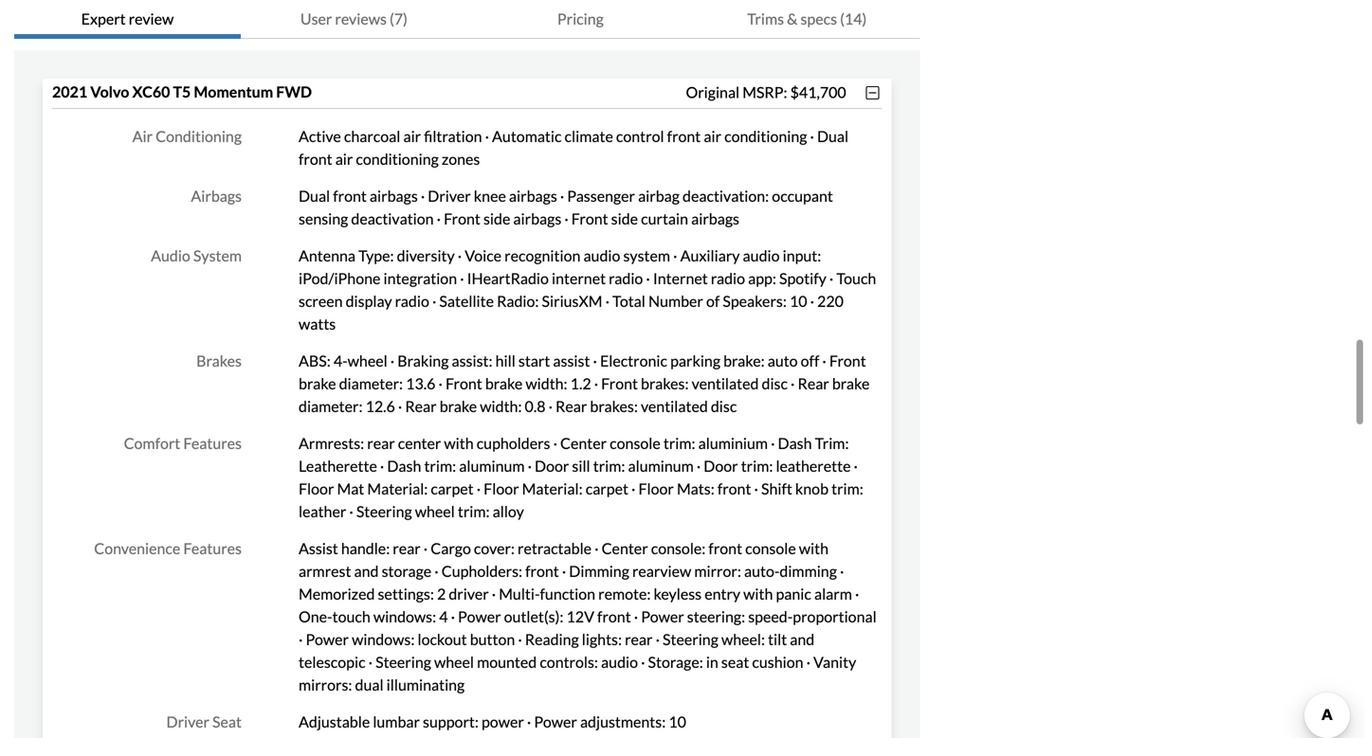 Task type: describe. For each thing, give the bounding box(es) containing it.
total
[[612, 292, 646, 310]]

lights:
[[582, 630, 622, 649]]

front right off on the right of the page
[[829, 352, 866, 370]]

dual
[[355, 676, 384, 694]]

airbags up recognition
[[513, 210, 561, 228]]

1 door from the left
[[535, 457, 569, 475]]

1 vertical spatial and
[[790, 630, 815, 649]]

brake down assist:
[[440, 397, 477, 416]]

driver
[[449, 585, 489, 603]]

cushion
[[752, 653, 803, 672]]

& for trims & specs
[[75, 4, 91, 31]]

mat
[[337, 480, 364, 498]]

auxiliary
[[680, 247, 740, 265]]

armrests:
[[299, 434, 364, 453]]

4-
[[334, 352, 348, 370]]

brake down abs:
[[299, 374, 336, 393]]

off
[[801, 352, 819, 370]]

wheel inside assist handle: rear · cargo cover: retractable · center console: front console with armrest and storage · cupholders: front · dimming rearview mirror: auto-dimming · memorized settings: 2 driver · multi-function remote: keyless entry with panic alarm · one-touch windows: 4 · power outlet(s): 12v front · power steering: speed-proportional · power windows: lockout button · reading lights: rear · steering wheel: tilt and telescopic · steering wheel mounted controls: audio · storage: in seat cushion · vanity mirrors: dual illuminating
[[434, 653, 474, 672]]

seat
[[212, 713, 242, 731]]

front down knee at left top
[[444, 210, 481, 228]]

armrest
[[299, 562, 351, 581]]

center
[[398, 434, 441, 453]]

speakers:
[[723, 292, 787, 310]]

display
[[346, 292, 392, 310]]

app:
[[748, 269, 776, 288]]

1 floor from the left
[[299, 480, 334, 498]]

center inside assist handle: rear · cargo cover: retractable · center console: front console with armrest and storage · cupholders: front · dimming rearview mirror: auto-dimming · memorized settings: 2 driver · multi-function remote: keyless entry with panic alarm · one-touch windows: 4 · power outlet(s): 12v front · power steering: speed-proportional · power windows: lockout button · reading lights: rear · steering wheel: tilt and telescopic · steering wheel mounted controls: audio · storage: in seat cushion · vanity mirrors: dual illuminating
[[602, 539, 648, 558]]

trims & specs
[[14, 4, 151, 31]]

reviews
[[335, 9, 387, 28]]

knee
[[474, 187, 506, 205]]

front right the control
[[667, 127, 701, 146]]

0 horizontal spatial air
[[335, 150, 353, 168]]

audio
[[151, 247, 190, 265]]

start
[[518, 352, 550, 370]]

wheel inside abs: 4-wheel · braking assist: hill start assist · electronic parking brake: auto off · front brake diameter: 13.6 · front brake width: 1.2 · front brakes: ventilated disc · rear brake diameter: 12.6 · rear brake width: 0.8 · rear brakes: ventilated disc
[[348, 352, 387, 370]]

electronic
[[600, 352, 667, 370]]

siriusxm
[[542, 292, 602, 310]]

1 horizontal spatial rear
[[556, 397, 587, 416]]

satellite
[[439, 292, 494, 310]]

system
[[193, 247, 242, 265]]

aluminium
[[698, 434, 768, 453]]

remote:
[[598, 585, 651, 603]]

active
[[299, 127, 341, 146]]

minus square image
[[863, 85, 882, 101]]

one-
[[299, 608, 332, 626]]

1 horizontal spatial brakes:
[[641, 374, 689, 393]]

1 horizontal spatial radio
[[609, 269, 643, 288]]

steering:
[[687, 608, 745, 626]]

assist
[[299, 539, 338, 558]]

front down assist:
[[446, 374, 482, 393]]

airbags right knee at left top
[[509, 187, 557, 205]]

power up telescopic
[[306, 630, 349, 649]]

illuminating
[[386, 676, 465, 694]]

wheel inside armrests: rear center with cupholders · center console trim: aluminium · dash trim: leatherette · dash trim: aluminum · door sill trim: aluminum · door trim: leatherette · floor mat material: carpet · floor material: carpet · floor mats: front · shift knob trim: leather · steering wheel trim: alloy
[[415, 502, 455, 521]]

audio up internet
[[583, 247, 620, 265]]

entry
[[705, 585, 740, 603]]

storage:
[[648, 653, 703, 672]]

front down active
[[299, 150, 332, 168]]

0 vertical spatial ventilated
[[692, 374, 759, 393]]

2 floor from the left
[[484, 480, 519, 498]]

driver seat
[[166, 713, 242, 731]]

airbags down "deactivation:" at the right of the page
[[691, 210, 739, 228]]

features for convenience features
[[183, 539, 242, 558]]

trim:
[[815, 434, 849, 453]]

front up mirror: on the bottom of page
[[709, 539, 742, 558]]

leather
[[299, 502, 346, 521]]

touch
[[332, 608, 370, 626]]

assist
[[553, 352, 590, 370]]

expert
[[81, 9, 126, 28]]

convenience
[[94, 539, 180, 558]]

10 inside antenna type: diversity · voice recognition audio system · auxiliary audio input: ipod/iphone integration · iheartradio internet radio · internet radio app: spotify · touch screen display radio · satellite radio: siriusxm · total number of speakers: 10 · 220 watts
[[790, 292, 807, 310]]

0 vertical spatial disc
[[762, 374, 788, 393]]

2 aluminum from the left
[[628, 457, 694, 475]]

2 horizontal spatial radio
[[711, 269, 745, 288]]

lockout
[[418, 630, 467, 649]]

charcoal
[[344, 127, 400, 146]]

settings:
[[378, 585, 434, 603]]

memorized
[[299, 585, 375, 603]]

control
[[616, 127, 664, 146]]

rear inside armrests: rear center with cupholders · center console trim: aluminium · dash trim: leatherette · dash trim: aluminum · door sill trim: aluminum · door trim: leatherette · floor mat material: carpet · floor material: carpet · floor mats: front · shift knob trim: leather · steering wheel trim: alloy
[[367, 434, 395, 453]]

button
[[470, 630, 515, 649]]

lumbar
[[373, 713, 420, 731]]

power down driver
[[458, 608, 501, 626]]

iheartradio
[[467, 269, 549, 288]]

mirrors:
[[299, 676, 352, 694]]

internet
[[653, 269, 708, 288]]

leatherette
[[776, 457, 851, 475]]

user reviews (7)
[[300, 9, 408, 28]]

1 vertical spatial brakes:
[[590, 397, 638, 416]]

mounted
[[477, 653, 537, 672]]

console:
[[651, 539, 706, 558]]

12.6
[[366, 397, 395, 416]]

driver inside dual front airbags · driver knee airbags · passenger airbag deactivation: occupant sensing deactivation · front side airbags · front side curtain airbags
[[428, 187, 471, 205]]

console inside armrests: rear center with cupholders · center console trim: aluminium · dash trim: leatherette · dash trim: aluminum · door sill trim: aluminum · door trim: leatherette · floor mat material: carpet · floor material: carpet · floor mats: front · shift knob trim: leather · steering wheel trim: alloy
[[610, 434, 661, 453]]

1 side from the left
[[483, 210, 510, 228]]

trim: right sill
[[593, 457, 625, 475]]

volvo
[[90, 82, 129, 101]]

0 vertical spatial diameter:
[[339, 374, 403, 393]]

assist handle: rear · cargo cover: retractable · center console: front console with armrest and storage · cupholders: front · dimming rearview mirror: auto-dimming · memorized settings: 2 driver · multi-function remote: keyless entry with panic alarm · one-touch windows: 4 · power outlet(s): 12v front · power steering: speed-proportional · power windows: lockout button · reading lights: rear · steering wheel: tilt and telescopic · steering wheel mounted controls: audio · storage: in seat cushion · vanity mirrors: dual illuminating
[[299, 539, 877, 694]]

front inside dual front airbags · driver knee airbags · passenger airbag deactivation: occupant sensing deactivation · front side airbags · front side curtain airbags
[[333, 187, 367, 205]]

2 carpet from the left
[[586, 480, 628, 498]]

dual inside the active charcoal air filtration · automatic climate control front air conditioning · dual front air conditioning zones
[[817, 127, 849, 146]]

multi-
[[499, 585, 540, 603]]

type:
[[358, 247, 394, 265]]

integration
[[383, 269, 457, 288]]

outlet(s):
[[504, 608, 564, 626]]

controls:
[[540, 653, 598, 672]]

airbags
[[191, 187, 242, 205]]

screen
[[299, 292, 343, 310]]

1 vertical spatial dash
[[387, 457, 421, 475]]

shift
[[761, 480, 792, 498]]

automatic
[[492, 127, 562, 146]]

trim: down center
[[424, 457, 456, 475]]

0 vertical spatial and
[[354, 562, 379, 581]]

airbags up deactivation
[[370, 187, 418, 205]]

sensing
[[299, 210, 348, 228]]

2 door from the left
[[704, 457, 738, 475]]

internet
[[552, 269, 606, 288]]

momentum
[[194, 82, 273, 101]]

comfort
[[124, 434, 180, 453]]

brake:
[[723, 352, 765, 370]]

keyless
[[654, 585, 702, 603]]

auto-
[[744, 562, 780, 581]]

front down passenger
[[571, 210, 608, 228]]

2 side from the left
[[611, 210, 638, 228]]

fwd
[[276, 82, 312, 101]]

expert review
[[81, 9, 174, 28]]

vanity
[[813, 653, 856, 672]]

spotify
[[779, 269, 827, 288]]



Task type: vqa. For each thing, say whether or not it's contained in the screenshot.
middle air
yes



Task type: locate. For each thing, give the bounding box(es) containing it.
floor up "alloy"
[[484, 480, 519, 498]]

trim: right knob
[[832, 480, 863, 498]]

brake down hill
[[485, 374, 523, 393]]

dual
[[817, 127, 849, 146], [299, 187, 330, 205]]

rear down 12.6
[[367, 434, 395, 453]]

0 horizontal spatial floor
[[299, 480, 334, 498]]

diameter: up armrests:
[[299, 397, 363, 416]]

0 horizontal spatial &
[[75, 4, 91, 31]]

alarm
[[814, 585, 852, 603]]

0 horizontal spatial rear
[[405, 397, 437, 416]]

center inside armrests: rear center with cupholders · center console trim: aluminium · dash trim: leatherette · dash trim: aluminum · door sill trim: aluminum · door trim: leatherette · floor mat material: carpet · floor material: carpet · floor mats: front · shift knob trim: leather · steering wheel trim: alloy
[[560, 434, 607, 453]]

in
[[706, 653, 718, 672]]

side down knee at left top
[[483, 210, 510, 228]]

0 horizontal spatial with
[[444, 434, 474, 453]]

number
[[648, 292, 703, 310]]

1 horizontal spatial carpet
[[586, 480, 628, 498]]

rearview
[[632, 562, 691, 581]]

ventilated down 'parking'
[[641, 397, 708, 416]]

1 vertical spatial diameter:
[[299, 397, 363, 416]]

user reviews (7) tab
[[241, 0, 467, 39]]

1 vertical spatial width:
[[480, 397, 522, 416]]

cover:
[[474, 539, 515, 558]]

ventilated
[[692, 374, 759, 393], [641, 397, 708, 416]]

brake up "trim:"
[[832, 374, 870, 393]]

original
[[686, 83, 740, 101]]

2 horizontal spatial floor
[[638, 480, 674, 498]]

features right 'convenience' at the bottom of the page
[[183, 539, 242, 558]]

ventilated down brake:
[[692, 374, 759, 393]]

0 horizontal spatial brakes:
[[590, 397, 638, 416]]

0.8
[[525, 397, 546, 416]]

auto
[[768, 352, 798, 370]]

tab list containing expert review
[[14, 0, 920, 39]]

console up auto-
[[745, 539, 796, 558]]

material: down sill
[[522, 480, 583, 498]]

0 vertical spatial console
[[610, 434, 661, 453]]

12v
[[566, 608, 594, 626]]

tab list
[[14, 0, 920, 39]]

0 horizontal spatial door
[[535, 457, 569, 475]]

wheel
[[348, 352, 387, 370], [415, 502, 455, 521], [434, 653, 474, 672]]

trims inside tab
[[747, 9, 784, 28]]

0 vertical spatial with
[[444, 434, 474, 453]]

(7)
[[390, 9, 408, 28]]

braking
[[397, 352, 449, 370]]

support:
[[423, 713, 479, 731]]

front down electronic
[[601, 374, 638, 393]]

1 material: from the left
[[367, 480, 428, 498]]

features right comfort
[[183, 434, 242, 453]]

0 vertical spatial width:
[[526, 374, 567, 393]]

dash down center
[[387, 457, 421, 475]]

rear up the storage
[[393, 539, 421, 558]]

1 horizontal spatial aluminum
[[628, 457, 694, 475]]

floor
[[299, 480, 334, 498], [484, 480, 519, 498], [638, 480, 674, 498]]

zones
[[442, 150, 480, 168]]

rear
[[367, 434, 395, 453], [393, 539, 421, 558], [625, 630, 653, 649]]

front right mats:
[[717, 480, 751, 498]]

0 vertical spatial conditioning
[[724, 127, 807, 146]]

antenna
[[299, 247, 356, 265]]

2 material: from the left
[[522, 480, 583, 498]]

curtain
[[641, 210, 688, 228]]

1 horizontal spatial material:
[[522, 480, 583, 498]]

1 carpet from the left
[[431, 480, 474, 498]]

0 vertical spatial brakes:
[[641, 374, 689, 393]]

trims for trims & specs
[[14, 4, 71, 31]]

0 vertical spatial driver
[[428, 187, 471, 205]]

antenna type: diversity · voice recognition audio system · auxiliary audio input: ipod/iphone integration · iheartradio internet radio · internet radio app: spotify · touch screen display radio · satellite radio: siriusxm · total number of speakers: 10 · 220 watts
[[299, 247, 876, 333]]

1 horizontal spatial 10
[[790, 292, 807, 310]]

front inside armrests: rear center with cupholders · center console trim: aluminium · dash trim: leatherette · dash trim: aluminum · door sill trim: aluminum · door trim: leatherette · floor mat material: carpet · floor material: carpet · floor mats: front · shift knob trim: leather · steering wheel trim: alloy
[[717, 480, 751, 498]]

13.6
[[406, 374, 436, 393]]

msrp:
[[743, 83, 787, 101]]

seat
[[721, 653, 749, 672]]

t5
[[173, 82, 191, 101]]

0 horizontal spatial and
[[354, 562, 379, 581]]

rear down off on the right of the page
[[798, 374, 829, 393]]

$41,700
[[790, 83, 846, 101]]

cupholders
[[477, 434, 550, 453]]

0 horizontal spatial conditioning
[[356, 150, 439, 168]]

audio up app:
[[743, 247, 780, 265]]

3 floor from the left
[[638, 480, 674, 498]]

0 horizontal spatial specs
[[96, 4, 151, 31]]

0 horizontal spatial width:
[[480, 397, 522, 416]]

door left sill
[[535, 457, 569, 475]]

trim: up shift
[[741, 457, 773, 475]]

front up sensing
[[333, 187, 367, 205]]

air down 'original'
[[704, 127, 721, 146]]

assist:
[[452, 352, 493, 370]]

driver down zones
[[428, 187, 471, 205]]

comfort features
[[124, 434, 242, 453]]

console inside assist handle: rear · cargo cover: retractable · center console: front console with armrest and storage · cupholders: front · dimming rearview mirror: auto-dimming · memorized settings: 2 driver · multi-function remote: keyless entry with panic alarm · one-touch windows: 4 · power outlet(s): 12v front · power steering: speed-proportional · power windows: lockout button · reading lights: rear · steering wheel: tilt and telescopic · steering wheel mounted controls: audio · storage: in seat cushion · vanity mirrors: dual illuminating
[[745, 539, 796, 558]]

1 horizontal spatial dual
[[817, 127, 849, 146]]

trims & specs (14) tab
[[694, 0, 920, 39]]

2 vertical spatial rear
[[625, 630, 653, 649]]

abs: 4-wheel · braking assist: hill start assist · electronic parking brake: auto off · front brake diameter: 13.6 · front brake width: 1.2 · front brakes: ventilated disc · rear brake diameter: 12.6 · rear brake width: 0.8 · rear brakes: ventilated disc
[[299, 352, 870, 416]]

with up dimming
[[799, 539, 829, 558]]

trim: up mats:
[[663, 434, 695, 453]]

windows: down settings:
[[373, 608, 436, 626]]

center
[[560, 434, 607, 453], [602, 539, 648, 558]]

audio inside assist handle: rear · cargo cover: retractable · center console: front console with armrest and storage · cupholders: front · dimming rearview mirror: auto-dimming · memorized settings: 2 driver · multi-function remote: keyless entry with panic alarm · one-touch windows: 4 · power outlet(s): 12v front · power steering: speed-proportional · power windows: lockout button · reading lights: rear · steering wheel: tilt and telescopic · steering wheel mounted controls: audio · storage: in seat cushion · vanity mirrors: dual illuminating
[[601, 653, 638, 672]]

steering down mat
[[356, 502, 412, 521]]

brake
[[299, 374, 336, 393], [485, 374, 523, 393], [832, 374, 870, 393], [440, 397, 477, 416]]

0 horizontal spatial dual
[[299, 187, 330, 205]]

and
[[354, 562, 379, 581], [790, 630, 815, 649]]

rear right lights: on the bottom of the page
[[625, 630, 653, 649]]

with right center
[[444, 434, 474, 453]]

0 horizontal spatial side
[[483, 210, 510, 228]]

trims
[[14, 4, 71, 31], [747, 9, 784, 28]]

power
[[482, 713, 524, 731]]

1 horizontal spatial air
[[403, 127, 421, 146]]

radio
[[609, 269, 643, 288], [711, 269, 745, 288], [395, 292, 429, 310]]

1 horizontal spatial specs
[[801, 9, 837, 28]]

speed-
[[748, 608, 793, 626]]

rear down 1.2
[[556, 397, 587, 416]]

1 vertical spatial dual
[[299, 187, 330, 205]]

10 right 'adjustments:'
[[669, 713, 686, 731]]

2 vertical spatial wheel
[[434, 653, 474, 672]]

0 horizontal spatial trims
[[14, 4, 71, 31]]

dash up leatherette
[[778, 434, 812, 453]]

1 horizontal spatial and
[[790, 630, 815, 649]]

1 horizontal spatial side
[[611, 210, 638, 228]]

rear
[[798, 374, 829, 393], [405, 397, 437, 416], [556, 397, 587, 416]]

1 horizontal spatial conditioning
[[724, 127, 807, 146]]

power right power
[[534, 713, 577, 731]]

steering up storage:
[[663, 630, 718, 649]]

0 horizontal spatial aluminum
[[459, 457, 525, 475]]

center up the dimming
[[602, 539, 648, 558]]

steering up "illuminating"
[[376, 653, 431, 672]]

audio down lights: on the bottom of the page
[[601, 653, 638, 672]]

climate
[[565, 127, 613, 146]]

with down auto-
[[743, 585, 773, 603]]

features for comfort features
[[183, 434, 242, 453]]

1 horizontal spatial &
[[787, 9, 798, 28]]

1 vertical spatial console
[[745, 539, 796, 558]]

cupholders:
[[442, 562, 522, 581]]

conditioning down charcoal
[[356, 150, 439, 168]]

and right tilt
[[790, 630, 815, 649]]

2 features from the top
[[183, 539, 242, 558]]

parking
[[670, 352, 721, 370]]

dual up sensing
[[299, 187, 330, 205]]

carpet down center
[[431, 480, 474, 498]]

specs for trims & specs
[[96, 4, 151, 31]]

1 horizontal spatial width:
[[526, 374, 567, 393]]

1 vertical spatial center
[[602, 539, 648, 558]]

radio up of on the top right
[[711, 269, 745, 288]]

windows: down touch
[[352, 630, 415, 649]]

1 vertical spatial 10
[[669, 713, 686, 731]]

0 horizontal spatial dash
[[387, 457, 421, 475]]

& left (14)
[[787, 9, 798, 28]]

brakes:
[[641, 374, 689, 393], [590, 397, 638, 416]]

expert review tab
[[14, 0, 241, 39]]

trims left expert
[[14, 4, 71, 31]]

material: right mat
[[367, 480, 428, 498]]

brakes: down 'parking'
[[641, 374, 689, 393]]

brakes: down 1.2
[[590, 397, 638, 416]]

1 vertical spatial rear
[[393, 539, 421, 558]]

telescopic
[[299, 653, 366, 672]]

side down passenger
[[611, 210, 638, 228]]

dash
[[778, 434, 812, 453], [387, 457, 421, 475]]

width: left the 0.8
[[480, 397, 522, 416]]

front down remote: on the left bottom of the page
[[597, 608, 631, 626]]

center up sill
[[560, 434, 607, 453]]

specs inside tab
[[801, 9, 837, 28]]

1 horizontal spatial floor
[[484, 480, 519, 498]]

carpet down sill
[[586, 480, 628, 498]]

dimming
[[569, 562, 629, 581]]

1 vertical spatial features
[[183, 539, 242, 558]]

1 aluminum from the left
[[459, 457, 525, 475]]

conditioning
[[724, 127, 807, 146], [356, 150, 439, 168]]

rear down 13.6
[[405, 397, 437, 416]]

adjustable
[[299, 713, 370, 731]]

carpet
[[431, 480, 474, 498], [586, 480, 628, 498]]

1 vertical spatial with
[[799, 539, 829, 558]]

0 vertical spatial wheel
[[348, 352, 387, 370]]

wheel up cargo
[[415, 502, 455, 521]]

0 vertical spatial rear
[[367, 434, 395, 453]]

driver left the seat
[[166, 713, 209, 731]]

0 horizontal spatial 10
[[669, 713, 686, 731]]

floor up leather
[[299, 480, 334, 498]]

0 horizontal spatial radio
[[395, 292, 429, 310]]

and down handle:
[[354, 562, 379, 581]]

2 vertical spatial steering
[[376, 653, 431, 672]]

1 horizontal spatial console
[[745, 539, 796, 558]]

filtration
[[424, 127, 482, 146]]

0 horizontal spatial console
[[610, 434, 661, 453]]

1 horizontal spatial door
[[704, 457, 738, 475]]

1 vertical spatial windows:
[[352, 630, 415, 649]]

dual front airbags · driver knee airbags · passenger airbag deactivation: occupant sensing deactivation · front side airbags · front side curtain airbags
[[299, 187, 833, 228]]

0 vertical spatial steering
[[356, 502, 412, 521]]

0 vertical spatial windows:
[[373, 608, 436, 626]]

deactivation
[[351, 210, 434, 228]]

1 vertical spatial ventilated
[[641, 397, 708, 416]]

conditioning down original msrp: $41,700
[[724, 127, 807, 146]]

1 vertical spatial conditioning
[[356, 150, 439, 168]]

proportional
[[793, 608, 877, 626]]

2 vertical spatial with
[[743, 585, 773, 603]]

diameter: up 12.6
[[339, 374, 403, 393]]

0 vertical spatial center
[[560, 434, 607, 453]]

trims up original msrp: $41,700
[[747, 9, 784, 28]]

front down retractable
[[525, 562, 559, 581]]

1 vertical spatial steering
[[663, 630, 718, 649]]

& inside trims & specs (14) tab
[[787, 9, 798, 28]]

adjustments:
[[580, 713, 666, 731]]

airbags
[[370, 187, 418, 205], [509, 187, 557, 205], [513, 210, 561, 228], [691, 210, 739, 228]]

hill
[[495, 352, 516, 370]]

1 horizontal spatial trims
[[747, 9, 784, 28]]

air right charcoal
[[403, 127, 421, 146]]

2 horizontal spatial with
[[799, 539, 829, 558]]

handle:
[[341, 539, 390, 558]]

xc60
[[132, 82, 170, 101]]

1 vertical spatial wheel
[[415, 502, 455, 521]]

aluminum
[[459, 457, 525, 475], [628, 457, 694, 475]]

1 vertical spatial driver
[[166, 713, 209, 731]]

radio down 'integration'
[[395, 292, 429, 310]]

original msrp: $41,700
[[686, 83, 846, 101]]

voice
[[465, 247, 502, 265]]

0 horizontal spatial carpet
[[431, 480, 474, 498]]

door down aluminium
[[704, 457, 738, 475]]

1 horizontal spatial with
[[743, 585, 773, 603]]

2 horizontal spatial air
[[704, 127, 721, 146]]

0 horizontal spatial driver
[[166, 713, 209, 731]]

mats:
[[677, 480, 715, 498]]

power down keyless
[[641, 608, 684, 626]]

2021
[[52, 82, 87, 101]]

2 horizontal spatial rear
[[798, 374, 829, 393]]

air
[[132, 127, 153, 146]]

pricing
[[557, 9, 604, 28]]

reading
[[525, 630, 579, 649]]

air down active
[[335, 150, 353, 168]]

wheel down lockout
[[434, 653, 474, 672]]

0 horizontal spatial disc
[[711, 397, 737, 416]]

1 horizontal spatial dash
[[778, 434, 812, 453]]

0 horizontal spatial material:
[[367, 480, 428, 498]]

1 vertical spatial disc
[[711, 397, 737, 416]]

& left review
[[75, 4, 91, 31]]

radio:
[[497, 292, 539, 310]]

system
[[623, 247, 670, 265]]

aluminum up mats:
[[628, 457, 694, 475]]

aluminum down cupholders
[[459, 457, 525, 475]]

conditioning
[[156, 127, 242, 146]]

trims & specs (14)
[[747, 9, 867, 28]]

tilt
[[768, 630, 787, 649]]

disc down auto
[[762, 374, 788, 393]]

floor left mats:
[[638, 480, 674, 498]]

dual inside dual front airbags · driver knee airbags · passenger airbag deactivation: occupant sensing deactivation · front side airbags · front side curtain airbags
[[299, 187, 330, 205]]

& for trims & specs (14)
[[787, 9, 798, 28]]

0 vertical spatial 10
[[790, 292, 807, 310]]

trim: left "alloy"
[[458, 502, 490, 521]]

console down abs: 4-wheel · braking assist: hill start assist · electronic parking brake: auto off · front brake diameter: 13.6 · front brake width: 1.2 · front brakes: ventilated disc · rear brake diameter: 12.6 · rear brake width: 0.8 · rear brakes: ventilated disc
[[610, 434, 661, 453]]

radio up total
[[609, 269, 643, 288]]

knob
[[795, 480, 829, 498]]

pricing tab
[[467, 0, 694, 39]]

specs for trims & specs (14)
[[801, 9, 837, 28]]

with inside armrests: rear center with cupholders · center console trim: aluminium · dash trim: leatherette · dash trim: aluminum · door sill trim: aluminum · door trim: leatherette · floor mat material: carpet · floor material: carpet · floor mats: front · shift knob trim: leather · steering wheel trim: alloy
[[444, 434, 474, 453]]

0 vertical spatial dual
[[817, 127, 849, 146]]

disc up aluminium
[[711, 397, 737, 416]]

trims for trims & specs (14)
[[747, 9, 784, 28]]

passenger
[[567, 187, 635, 205]]

10 down spotify
[[790, 292, 807, 310]]

1 features from the top
[[183, 434, 242, 453]]

0 vertical spatial dash
[[778, 434, 812, 453]]

0 vertical spatial features
[[183, 434, 242, 453]]

review
[[129, 9, 174, 28]]

width: up the 0.8
[[526, 374, 567, 393]]

steering inside armrests: rear center with cupholders · center console trim: aluminium · dash trim: leatherette · dash trim: aluminum · door sill trim: aluminum · door trim: leatherette · floor mat material: carpet · floor material: carpet · floor mats: front · shift knob trim: leather · steering wheel trim: alloy
[[356, 502, 412, 521]]

dual down "$41,700"
[[817, 127, 849, 146]]

1 horizontal spatial driver
[[428, 187, 471, 205]]

abs:
[[299, 352, 331, 370]]

user
[[300, 9, 332, 28]]

1 horizontal spatial disc
[[762, 374, 788, 393]]



